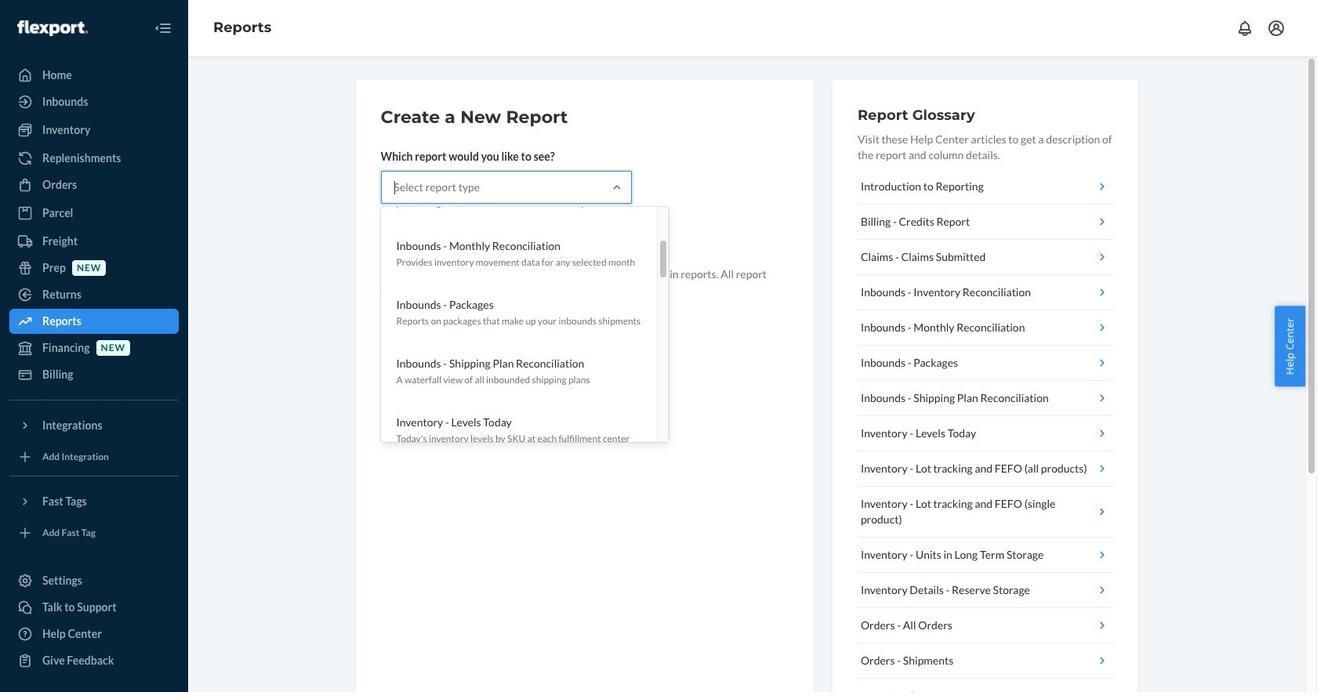 Task type: describe. For each thing, give the bounding box(es) containing it.
close navigation image
[[154, 19, 172, 38]]

open account menu image
[[1267, 19, 1286, 38]]



Task type: vqa. For each thing, say whether or not it's contained in the screenshot.
Close Navigation Icon in the top of the page
yes



Task type: locate. For each thing, give the bounding box(es) containing it.
open notifications image
[[1236, 19, 1255, 38]]

flexport logo image
[[17, 20, 88, 36]]



